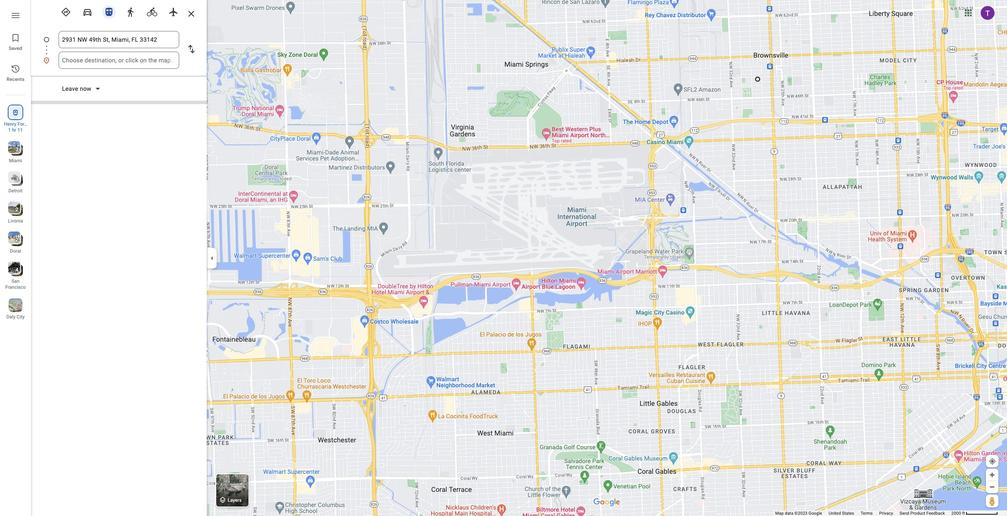 Task type: describe. For each thing, give the bounding box(es) containing it.
leave now button
[[59, 84, 104, 95]]

map data ©2023 google
[[776, 512, 822, 516]]

detroit
[[8, 188, 23, 194]]

 list
[[0, 0, 31, 517]]

layers
[[228, 498, 242, 504]]

collapse side panel image
[[207, 254, 217, 263]]

show street view coverage image
[[986, 495, 999, 508]]

4
[[15, 267, 18, 273]]

2 list item from the top
[[31, 52, 207, 69]]

send product feedback
[[900, 512, 945, 516]]


[[12, 108, 19, 117]]

feedback
[[927, 512, 945, 516]]

cycling image
[[147, 7, 157, 17]]

map
[[776, 512, 784, 516]]

1
[[8, 128, 11, 133]]

terms
[[861, 512, 873, 516]]

best travel modes image
[[61, 7, 71, 17]]

2000 ft
[[952, 512, 965, 516]]

francisco
[[5, 285, 26, 290]]

ford
[[18, 122, 27, 127]]

san francisco
[[5, 279, 26, 290]]

recents button
[[0, 60, 31, 84]]

2000
[[952, 512, 962, 516]]

city
[[17, 315, 25, 320]]

united states
[[829, 512, 855, 516]]

4 places element
[[9, 266, 18, 274]]

close directions image
[[186, 9, 197, 19]]

none radio best travel modes
[[57, 3, 75, 19]]

1 hr 11
[[8, 128, 23, 133]]

flights image
[[168, 7, 179, 17]]

hospital
[[7, 128, 24, 133]]

doral
[[10, 249, 21, 254]]

none radio walking
[[122, 3, 140, 19]]

3 places element for detroit
[[9, 176, 18, 184]]

henry
[[4, 122, 16, 127]]

zoom out image
[[989, 484, 996, 491]]

data
[[785, 512, 794, 516]]

©2023
[[795, 512, 808, 516]]

none radio cycling
[[143, 3, 161, 19]]

states
[[842, 512, 855, 516]]

saved button
[[0, 29, 31, 53]]

leave now option
[[62, 84, 93, 93]]



Task type: locate. For each thing, give the bounding box(es) containing it.
leave now
[[62, 85, 91, 92]]

daly
[[6, 315, 15, 320]]

3
[[15, 147, 18, 153], [15, 177, 18, 183]]

2 places element for livonia
[[9, 206, 18, 214]]

saved
[[9, 45, 22, 51]]

2 places element up livonia
[[9, 206, 18, 214]]

1 vertical spatial 3
[[15, 177, 18, 183]]

1 none radio from the left
[[57, 3, 75, 19]]

san
[[12, 279, 20, 284]]

None radio
[[143, 3, 161, 19], [165, 3, 183, 19]]

None field
[[62, 31, 176, 48], [62, 52, 176, 69]]

3 places element for miami
[[9, 146, 18, 153]]

united
[[829, 512, 841, 516]]

list item
[[31, 31, 207, 59], [31, 52, 207, 69]]

none field choose destination, or click on the map...
[[62, 52, 176, 69]]

none radio left cycling radio
[[122, 3, 140, 19]]

0 horizontal spatial none radio
[[143, 3, 161, 19]]

Starting point 2931 NW 49th St, Miami, FL 33142 field
[[62, 34, 176, 45]]

2 up livonia
[[15, 207, 18, 213]]

2 places element up doral
[[9, 236, 18, 244]]

3 places element
[[9, 146, 18, 153], [9, 176, 18, 184]]

google account: tyler black  
(blacklashes1000@gmail.com) image
[[981, 6, 995, 20]]

list inside "google maps" element
[[31, 31, 207, 69]]

3 for miami
[[15, 147, 18, 153]]

none radio transit
[[100, 3, 118, 19]]

2 places element for doral
[[9, 236, 18, 244]]

3 places element up "miami"
[[9, 146, 18, 153]]

1 list item from the top
[[31, 31, 207, 59]]

none radio left close directions image
[[165, 3, 183, 19]]

privacy button
[[880, 511, 894, 517]]

3 for detroit
[[15, 177, 18, 183]]

1 vertical spatial 2
[[15, 237, 18, 243]]

1 horizontal spatial none radio
[[165, 3, 183, 19]]

2 2 places element from the top
[[9, 236, 18, 244]]

livonia
[[8, 218, 23, 224]]

none radio driving
[[78, 3, 97, 19]]

1 vertical spatial 3 places element
[[9, 176, 18, 184]]

2 for doral
[[15, 237, 18, 243]]

menu image
[[10, 10, 21, 21]]

now
[[80, 85, 91, 92]]

2 none field from the top
[[62, 52, 176, 69]]

2 none radio from the left
[[78, 3, 97, 19]]

1 2 from the top
[[15, 207, 18, 213]]

footer containing map data ©2023 google
[[776, 511, 952, 517]]

0 vertical spatial 3 places element
[[9, 146, 18, 153]]

daly city
[[6, 315, 25, 320]]

2 places element
[[9, 206, 18, 214], [9, 236, 18, 244]]

send
[[900, 512, 910, 516]]

none field for 2nd list item from the top of the "google maps" element
[[62, 52, 176, 69]]

list item down transit image
[[31, 31, 207, 59]]

show your location image
[[989, 458, 997, 466]]

0 vertical spatial 3
[[15, 147, 18, 153]]

google
[[809, 512, 822, 516]]

none field starting point 2931 nw 49th st, miami, fl 33142
[[62, 31, 176, 48]]

1 vertical spatial none field
[[62, 52, 176, 69]]

none radio left driving option
[[57, 3, 75, 19]]

none radio left flights radio
[[143, 3, 161, 19]]

none field up choose destination, or click on the map... field
[[62, 31, 176, 48]]

none field down starting point 2931 nw 49th st, miami, fl 33142 field
[[62, 52, 176, 69]]

miami
[[9, 158, 22, 164]]

0 vertical spatial 2 places element
[[9, 206, 18, 214]]

none radio right driving option
[[100, 3, 118, 19]]

1 3 places element from the top
[[9, 146, 18, 153]]

2 none radio from the left
[[165, 3, 183, 19]]

list
[[31, 31, 207, 69]]

google maps element
[[0, 0, 1008, 517]]

1 2 places element from the top
[[9, 206, 18, 214]]

1 none radio from the left
[[143, 3, 161, 19]]

united states button
[[829, 511, 855, 517]]

list item down starting point 2931 nw 49th st, miami, fl 33142 field
[[31, 52, 207, 69]]

daly city button
[[0, 295, 31, 322]]

footer inside "google maps" element
[[776, 511, 952, 517]]

reverse starting point and destination image
[[186, 44, 197, 54]]

send product feedback button
[[900, 511, 945, 517]]

henry ford hospital
[[4, 122, 27, 133]]

directions main content
[[31, 0, 207, 517]]

recents
[[7, 76, 24, 82]]

ft
[[963, 512, 965, 516]]

product
[[911, 512, 926, 516]]

terms button
[[861, 511, 873, 517]]

11
[[17, 128, 23, 133]]

2 for livonia
[[15, 207, 18, 213]]

2 3 places element from the top
[[9, 176, 18, 184]]

none radio left transit option
[[78, 3, 97, 19]]

hr
[[12, 128, 16, 133]]

1 vertical spatial 2 places element
[[9, 236, 18, 244]]

3 places element up detroit in the top left of the page
[[9, 176, 18, 184]]

zoom in image
[[989, 472, 996, 479]]

3 up "miami"
[[15, 147, 18, 153]]

2000 ft button
[[952, 512, 998, 516]]

none field for 2nd list item from the bottom of the "google maps" element
[[62, 31, 176, 48]]

leave
[[62, 85, 78, 92]]

0 vertical spatial none field
[[62, 31, 176, 48]]

None radio
[[57, 3, 75, 19], [78, 3, 97, 19], [100, 3, 118, 19], [122, 3, 140, 19]]

2 2 from the top
[[15, 237, 18, 243]]

2 3 from the top
[[15, 177, 18, 183]]

1 none field from the top
[[62, 31, 176, 48]]

footer
[[776, 511, 952, 517]]

none radio flights
[[165, 3, 183, 19]]

2
[[15, 207, 18, 213], [15, 237, 18, 243]]

Choose destination, or click on the map... field
[[62, 55, 176, 66]]

1 3 from the top
[[15, 147, 18, 153]]

0 vertical spatial 2
[[15, 207, 18, 213]]

walking image
[[125, 7, 136, 17]]

2 up doral
[[15, 237, 18, 243]]

transit image
[[104, 7, 114, 17]]

3 none radio from the left
[[100, 3, 118, 19]]

4 none radio from the left
[[122, 3, 140, 19]]

3 up detroit in the top left of the page
[[15, 177, 18, 183]]

driving image
[[82, 7, 93, 17]]

privacy
[[880, 512, 894, 516]]



Task type: vqa. For each thing, say whether or not it's contained in the screenshot.


